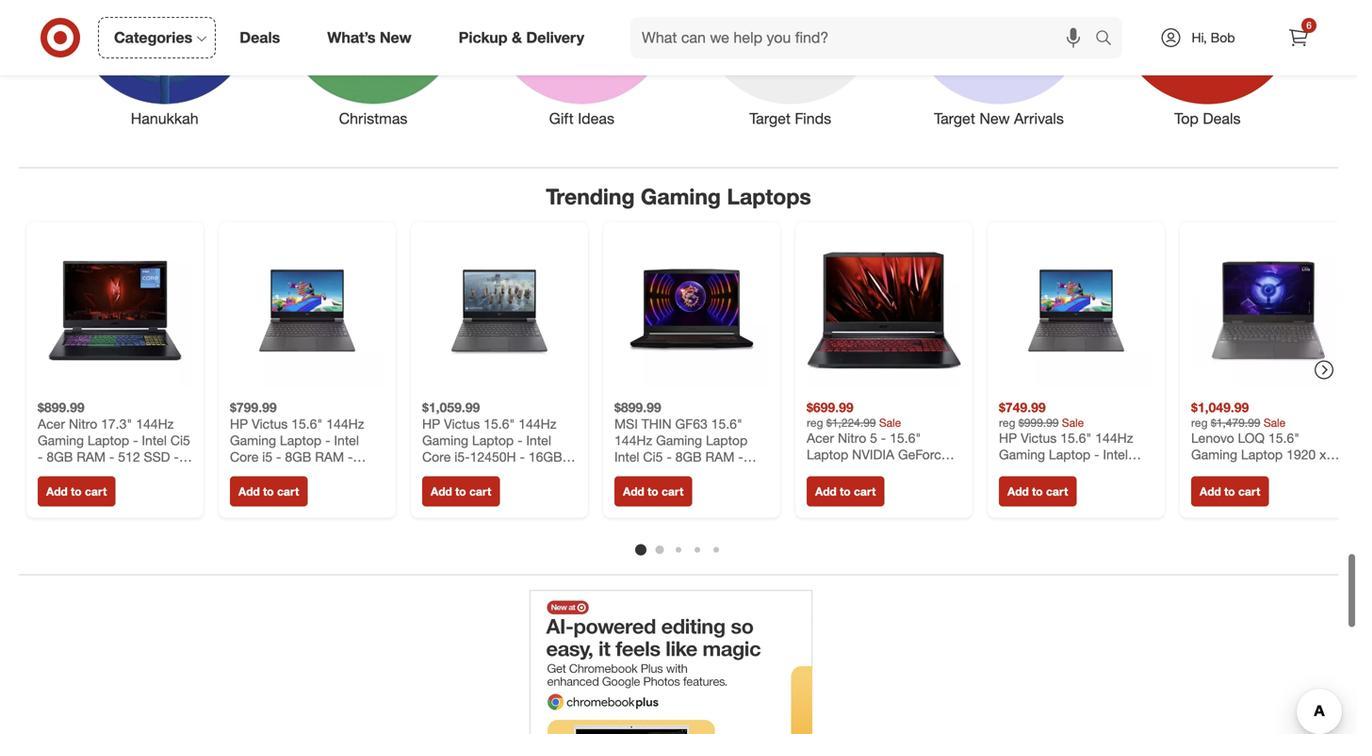 Task type: describe. For each thing, give the bounding box(es) containing it.
$1,049.99 reg $1,479.99 sale
[[1191, 399, 1286, 430]]

6
[[1306, 19, 1312, 31]]

&
[[512, 28, 522, 47]]

51dq)
[[143, 481, 181, 498]]

6 add from the left
[[1008, 484, 1029, 498]]

7 cart from the left
[[1238, 484, 1260, 498]]

$749.99 reg $999.99 sale
[[999, 399, 1084, 430]]

1 to from the left
[[71, 484, 82, 498]]

8gb for rtx
[[675, 448, 702, 465]]

4 cart from the left
[[662, 484, 684, 498]]

4 to from the left
[[648, 484, 658, 498]]

top
[[1174, 110, 1199, 128]]

intel for 512
[[142, 432, 167, 448]]

2 add from the left
[[238, 484, 260, 498]]

$1,049.99
[[1191, 399, 1249, 415]]

msi
[[615, 415, 638, 432]]

nitro
[[69, 415, 97, 432]]

512
[[118, 448, 140, 465]]

144hz inside "$899.99 acer nitro 17.3" 144hz gaming laptop - intel ci5 - 8gb ram - 512 ssd - nvidia rtx3050 gpu - black (an517-55-51dq)"
[[136, 415, 174, 432]]

new for what's
[[380, 28, 412, 47]]

What can we help you find? suggestions appear below search field
[[631, 17, 1100, 58]]

6 cart from the left
[[1046, 484, 1068, 498]]

sale for $1,049.99
[[1264, 415, 1286, 430]]

add to cart for third add to cart button from right
[[815, 484, 876, 498]]

4050
[[726, 465, 756, 481]]

hi, bob
[[1192, 29, 1235, 46]]

$799.99
[[230, 399, 277, 415]]

7 add to cart button from the left
[[1191, 476, 1269, 506]]

hi,
[[1192, 29, 1207, 46]]

add to cart for third add to cart button
[[431, 484, 491, 498]]

4 add from the left
[[623, 484, 644, 498]]

ci5 for black
[[643, 448, 663, 465]]

$799.99 link
[[230, 233, 385, 465]]

black inside $899.99 msi thin gf63 15.6" 144hz gaming laptop intel ci5 - 8gb ram - 512gb ssd - rtx 4050 - black (thin gf63)
[[615, 481, 647, 498]]

categories
[[114, 28, 192, 47]]

$699.99
[[807, 399, 854, 415]]

reg for $1,049.99
[[1191, 415, 1208, 430]]

target finds link
[[686, 0, 895, 130]]

reg for $699.99
[[807, 415, 823, 430]]

ideas
[[578, 110, 615, 128]]

add to cart for 2nd add to cart button from right
[[1008, 484, 1068, 498]]

what's new link
[[311, 17, 435, 58]]

$999.99
[[1019, 415, 1059, 430]]

add to cart for 6th add to cart button from the right
[[238, 484, 299, 498]]

55-
[[123, 481, 143, 498]]

2 add to cart button from the left
[[230, 476, 308, 506]]

target for target new arrivals
[[934, 110, 975, 128]]

3 cart from the left
[[469, 484, 491, 498]]

512gb
[[615, 465, 656, 481]]

what's
[[327, 28, 376, 47]]

7 to from the left
[[1224, 484, 1235, 498]]

acer
[[38, 415, 65, 432]]

pickup & delivery link
[[443, 17, 608, 58]]

0 horizontal spatial deals
[[240, 28, 280, 47]]

arrivals
[[1014, 110, 1064, 128]]

deals link
[[224, 17, 304, 58]]

trending
[[546, 183, 635, 210]]

gf63
[[675, 415, 708, 432]]

laptop inside $899.99 msi thin gf63 15.6" 144hz gaming laptop intel ci5 - 8gb ram - 512gb ssd - rtx 4050 - black (thin gf63)
[[706, 432, 748, 448]]

sale for $749.99
[[1062, 415, 1084, 430]]

5 add from the left
[[815, 484, 837, 498]]

bob
[[1211, 29, 1235, 46]]

$1,059.99 link
[[422, 233, 577, 465]]

gaming inside $899.99 msi thin gf63 15.6" 144hz gaming laptop intel ci5 - 8gb ram - 512gb ssd - rtx 4050 - black (thin gf63)
[[656, 432, 702, 448]]

5 to from the left
[[840, 484, 851, 498]]

target finds
[[749, 110, 831, 128]]



Task type: vqa. For each thing, say whether or not it's contained in the screenshot.
6th Add to cart 'button' from the right
yes



Task type: locate. For each thing, give the bounding box(es) containing it.
add down $1,479.99
[[1200, 484, 1221, 498]]

-
[[133, 432, 138, 448], [38, 448, 43, 465], [109, 448, 114, 465], [174, 448, 179, 465], [667, 448, 672, 465], [738, 448, 743, 465], [169, 465, 174, 481], [689, 465, 694, 481], [759, 465, 765, 481]]

add to cart button down $1,224.99
[[807, 476, 884, 506]]

2 ram from the left
[[705, 448, 735, 465]]

add to cart for 7th add to cart button from the left
[[1200, 484, 1260, 498]]

$1,059.99
[[422, 399, 480, 415]]

add to cart button down $1,059.99 at left bottom
[[422, 476, 500, 506]]

to down nvidia
[[71, 484, 82, 498]]

rtx
[[698, 465, 723, 481]]

2 sale from the left
[[1062, 415, 1084, 430]]

add to cart button down $999.99
[[999, 476, 1077, 506]]

ci5 inside $899.99 msi thin gf63 15.6" 144hz gaming laptop intel ci5 - 8gb ram - 512gb ssd - rtx 4050 - black (thin gf63)
[[643, 448, 663, 465]]

sale inside $749.99 reg $999.99 sale
[[1062, 415, 1084, 430]]

0 horizontal spatial $899.99
[[38, 399, 85, 415]]

1 horizontal spatial black
[[615, 481, 647, 498]]

target for target finds
[[749, 110, 791, 128]]

0 horizontal spatial laptop
[[88, 432, 129, 448]]

black
[[38, 481, 71, 498], [615, 481, 647, 498]]

what's new
[[327, 28, 412, 47]]

ssd for 512
[[144, 448, 170, 465]]

add to cart button down $799.99
[[230, 476, 308, 506]]

$899.99 inside $899.99 msi thin gf63 15.6" 144hz gaming laptop intel ci5 - 8gb ram - 512gb ssd - rtx 4050 - black (thin gf63)
[[615, 399, 661, 415]]

target new arrivals
[[934, 110, 1064, 128]]

gift ideas
[[549, 110, 615, 128]]

1 laptop from the left
[[88, 432, 129, 448]]

intel inside $899.99 msi thin gf63 15.6" 144hz gaming laptop intel ci5 - 8gb ram - 512gb ssd - rtx 4050 - black (thin gf63)
[[615, 448, 640, 465]]

add to cart down $799.99
[[238, 484, 299, 498]]

deals
[[240, 28, 280, 47], [1203, 110, 1241, 128]]

reg inside $699.99 reg $1,224.99 sale
[[807, 415, 823, 430]]

ci5 for -
[[170, 432, 190, 448]]

2 black from the left
[[615, 481, 647, 498]]

3 add from the left
[[431, 484, 452, 498]]

2 horizontal spatial reg
[[1191, 415, 1208, 430]]

0 horizontal spatial target
[[749, 110, 791, 128]]

2 cart from the left
[[277, 484, 299, 498]]

delivery
[[526, 28, 584, 47]]

sale for $699.99
[[879, 415, 901, 430]]

3 to from the left
[[455, 484, 466, 498]]

add down $999.99
[[1008, 484, 1029, 498]]

add down $1,059.99 at left bottom
[[431, 484, 452, 498]]

17.3"
[[101, 415, 132, 432]]

black left (thin
[[615, 481, 647, 498]]

2 target from the left
[[934, 110, 975, 128]]

intel down "msi"
[[615, 448, 640, 465]]

add to cart down $1,059.99 at left bottom
[[431, 484, 491, 498]]

hp victus 15.6" 144hz gaming laptop - intel core i5-12450h - 16gb ram - 512gb ssd - nvidia rtx 3050 – silver (15-fa0012tg) image
[[422, 233, 577, 388], [422, 233, 577, 388]]

144hz right 17.3"
[[136, 415, 174, 432]]

2 $899.99 from the left
[[615, 399, 661, 415]]

ssd inside "$899.99 acer nitro 17.3" 144hz gaming laptop - intel ci5 - 8gb ram - 512 ssd - nvidia rtx3050 gpu - black (an517-55-51dq)"
[[144, 448, 170, 465]]

$899.99
[[38, 399, 85, 415], [615, 399, 661, 415]]

add to cart for seventh add to cart button from the right
[[46, 484, 107, 498]]

144hz up 512gb
[[615, 432, 652, 448]]

add down $1,224.99
[[815, 484, 837, 498]]

0 horizontal spatial ram
[[77, 448, 106, 465]]

hanukkah link
[[60, 0, 269, 130]]

(an517-
[[74, 481, 123, 498]]

pickup & delivery
[[459, 28, 584, 47]]

0 horizontal spatial intel
[[142, 432, 167, 448]]

1 horizontal spatial deals
[[1203, 110, 1241, 128]]

gaming up nvidia
[[38, 432, 84, 448]]

top deals link
[[1103, 0, 1312, 130]]

ram inside $899.99 msi thin gf63 15.6" 144hz gaming laptop intel ci5 - 8gb ram - 512gb ssd - rtx 4050 - black (thin gf63)
[[705, 448, 735, 465]]

add to cart button
[[38, 476, 115, 506], [230, 476, 308, 506], [422, 476, 500, 506], [615, 476, 692, 506], [807, 476, 884, 506], [999, 476, 1077, 506], [1191, 476, 1269, 506]]

ssd right 512 on the bottom left
[[144, 448, 170, 465]]

8gb for nvidia
[[46, 448, 73, 465]]

1 horizontal spatial reg
[[999, 415, 1016, 430]]

2 laptop from the left
[[706, 432, 748, 448]]

thin
[[642, 415, 672, 432]]

gift ideas link
[[478, 0, 686, 130]]

acer nitro 17.3" 144hz gaming laptop - intel ci5 - 8gb ram - 512 ssd - nvidia rtx3050 gpu - black (an517-55-51dq) image
[[38, 233, 192, 388], [38, 233, 192, 388]]

to down $1,479.99
[[1224, 484, 1235, 498]]

8gb down acer
[[46, 448, 73, 465]]

gaming inside "$899.99 acer nitro 17.3" 144hz gaming laptop - intel ci5 - 8gb ram - 512 ssd - nvidia rtx3050 gpu - black (an517-55-51dq)"
[[38, 432, 84, 448]]

sale right $999.99
[[1062, 415, 1084, 430]]

categories link
[[98, 17, 216, 58]]

add to cart down nvidia
[[46, 484, 107, 498]]

christmas link
[[269, 0, 478, 130]]

15.6"
[[711, 415, 743, 432]]

1 vertical spatial new
[[980, 110, 1010, 128]]

1 reg from the left
[[807, 415, 823, 430]]

5 cart from the left
[[854, 484, 876, 498]]

1 horizontal spatial 8gb
[[675, 448, 702, 465]]

$899.99 for acer
[[38, 399, 85, 415]]

target left the arrivals
[[934, 110, 975, 128]]

144hz
[[136, 415, 174, 432], [615, 432, 652, 448]]

sale right $1,479.99
[[1264, 415, 1286, 430]]

3 add to cart button from the left
[[422, 476, 500, 506]]

1 target from the left
[[749, 110, 791, 128]]

ssd for 512gb
[[659, 465, 686, 481]]

3 add to cart from the left
[[431, 484, 491, 498]]

2 horizontal spatial sale
[[1264, 415, 1286, 430]]

add to cart down $999.99
[[1008, 484, 1068, 498]]

to down $999.99
[[1032, 484, 1043, 498]]

add down $799.99
[[238, 484, 260, 498]]

trending gaming laptops
[[546, 183, 811, 210]]

advertisement region
[[530, 590, 812, 734]]

1 vertical spatial deals
[[1203, 110, 1241, 128]]

finds
[[795, 110, 831, 128]]

3 sale from the left
[[1264, 415, 1286, 430]]

to down $1,224.99
[[840, 484, 851, 498]]

7 add to cart from the left
[[1200, 484, 1260, 498]]

add to cart down 512gb
[[623, 484, 684, 498]]

4 add to cart button from the left
[[615, 476, 692, 506]]

reg left $1,479.99
[[1191, 415, 1208, 430]]

ci5 up 51dq)
[[170, 432, 190, 448]]

1 ram from the left
[[77, 448, 106, 465]]

$699.99 reg $1,224.99 sale
[[807, 399, 901, 430]]

sale
[[879, 415, 901, 430], [1062, 415, 1084, 430], [1264, 415, 1286, 430]]

target left finds
[[749, 110, 791, 128]]

add down 512gb
[[623, 484, 644, 498]]

1 horizontal spatial target
[[934, 110, 975, 128]]

gaming left laptops
[[641, 183, 721, 210]]

8gb
[[46, 448, 73, 465], [675, 448, 702, 465]]

black inside "$899.99 acer nitro 17.3" 144hz gaming laptop - intel ci5 - 8gb ram - 512 ssd - nvidia rtx3050 gpu - black (an517-55-51dq)"
[[38, 481, 71, 498]]

add to cart down $1,224.99
[[815, 484, 876, 498]]

1 horizontal spatial $899.99
[[615, 399, 661, 415]]

6 to from the left
[[1032, 484, 1043, 498]]

reg left $1,224.99
[[807, 415, 823, 430]]

add to cart down $1,479.99
[[1200, 484, 1260, 498]]

reg inside $1,049.99 reg $1,479.99 sale
[[1191, 415, 1208, 430]]

add down nvidia
[[46, 484, 68, 498]]

5 add to cart from the left
[[815, 484, 876, 498]]

cart
[[85, 484, 107, 498], [277, 484, 299, 498], [469, 484, 491, 498], [662, 484, 684, 498], [854, 484, 876, 498], [1046, 484, 1068, 498], [1238, 484, 1260, 498]]

6 add to cart from the left
[[1008, 484, 1068, 498]]

gpu
[[137, 465, 165, 481]]

8gb inside "$899.99 acer nitro 17.3" 144hz gaming laptop - intel ci5 - 8gb ram - 512 ssd - nvidia rtx3050 gpu - black (an517-55-51dq)"
[[46, 448, 73, 465]]

add to cart button left the "55-"
[[38, 476, 115, 506]]

$899.99 inside "$899.99 acer nitro 17.3" 144hz gaming laptop - intel ci5 - 8gb ram - 512 ssd - nvidia rtx3050 gpu - black (an517-55-51dq)"
[[38, 399, 85, 415]]

1 horizontal spatial new
[[980, 110, 1010, 128]]

1 cart from the left
[[85, 484, 107, 498]]

gaming
[[641, 183, 721, 210], [38, 432, 84, 448], [656, 432, 702, 448]]

new right "what's"
[[380, 28, 412, 47]]

laptops
[[727, 183, 811, 210]]

1 sale from the left
[[879, 415, 901, 430]]

0 horizontal spatial 144hz
[[136, 415, 174, 432]]

0 horizontal spatial reg
[[807, 415, 823, 430]]

nvidia
[[38, 465, 76, 481]]

0 horizontal spatial ci5
[[170, 432, 190, 448]]

add to cart button down $1,479.99
[[1191, 476, 1269, 506]]

lenovo loq 15.6" gaming laptop 1920 x 1080 fhd 144hz intel core i7-13700h 16gb ram 1tb ssd nvidia geforce rtx 4060 8gb storm grey image
[[1191, 233, 1346, 388], [1191, 233, 1346, 388]]

$899.99 for msi
[[615, 399, 661, 415]]

ci5 inside "$899.99 acer nitro 17.3" 144hz gaming laptop - intel ci5 - 8gb ram - 512 ssd - nvidia rtx3050 gpu - black (an517-55-51dq)"
[[170, 432, 190, 448]]

add to cart
[[46, 484, 107, 498], [238, 484, 299, 498], [431, 484, 491, 498], [623, 484, 684, 498], [815, 484, 876, 498], [1008, 484, 1068, 498], [1200, 484, 1260, 498]]

1 horizontal spatial ci5
[[643, 448, 663, 465]]

1 add to cart button from the left
[[38, 476, 115, 506]]

to down 512gb
[[648, 484, 658, 498]]

target new arrivals link
[[895, 0, 1103, 130]]

intel inside "$899.99 acer nitro 17.3" 144hz gaming laptop - intel ci5 - 8gb ram - 512 ssd - nvidia rtx3050 gpu - black (an517-55-51dq)"
[[142, 432, 167, 448]]

$1,224.99
[[826, 415, 876, 430]]

0 horizontal spatial ssd
[[144, 448, 170, 465]]

pickup
[[459, 28, 508, 47]]

deals right top
[[1203, 110, 1241, 128]]

2 to from the left
[[263, 484, 274, 498]]

reg
[[807, 415, 823, 430], [999, 415, 1016, 430], [1191, 415, 1208, 430]]

ssd right 512gb
[[659, 465, 686, 481]]

search
[[1087, 30, 1132, 49]]

$899.99 left 17.3"
[[38, 399, 85, 415]]

7 add from the left
[[1200, 484, 1221, 498]]

0 horizontal spatial new
[[380, 28, 412, 47]]

search button
[[1087, 17, 1132, 62]]

8gb down "gf63"
[[675, 448, 702, 465]]

hp victus 15.6" 144hz gaming laptop - intel core i5 - 8gb ram - 512gb ssd storage - nvidia rtx 2050 - windows 11 - silver (15-fa1030nr) image
[[230, 233, 385, 388], [230, 233, 385, 388]]

laptop inside "$899.99 acer nitro 17.3" 144hz gaming laptop - intel ci5 - 8gb ram - 512 ssd - nvidia rtx3050 gpu - black (an517-55-51dq)"
[[88, 432, 129, 448]]

gf63)
[[689, 481, 725, 498]]

intel
[[142, 432, 167, 448], [615, 448, 640, 465]]

$899.99 msi thin gf63 15.6" 144hz gaming laptop intel ci5 - 8gb ram - 512gb ssd - rtx 4050 - black (thin gf63)
[[615, 399, 765, 498]]

ssd
[[144, 448, 170, 465], [659, 465, 686, 481]]

add to cart for 4th add to cart button from the left
[[623, 484, 684, 498]]

1 add to cart from the left
[[46, 484, 107, 498]]

1 horizontal spatial laptop
[[706, 432, 748, 448]]

$749.99
[[999, 399, 1046, 415]]

4 add to cart from the left
[[623, 484, 684, 498]]

2 add to cart from the left
[[238, 484, 299, 498]]

reg inside $749.99 reg $999.99 sale
[[999, 415, 1016, 430]]

ci5 down thin
[[643, 448, 663, 465]]

1 $899.99 from the left
[[38, 399, 85, 415]]

1 add from the left
[[46, 484, 68, 498]]

1 horizontal spatial ssd
[[659, 465, 686, 481]]

reg for $749.99
[[999, 415, 1016, 430]]

rtx3050
[[80, 465, 134, 481]]

$1,479.99
[[1211, 415, 1261, 430]]

deals left "what's"
[[240, 28, 280, 47]]

0 horizontal spatial sale
[[879, 415, 901, 430]]

6 link
[[1278, 17, 1319, 58]]

new for target
[[980, 110, 1010, 128]]

ssd inside $899.99 msi thin gf63 15.6" 144hz gaming laptop intel ci5 - 8gb ram - 512gb ssd - rtx 4050 - black (thin gf63)
[[659, 465, 686, 481]]

$899.99 acer nitro 17.3" 144hz gaming laptop - intel ci5 - 8gb ram - 512 ssd - nvidia rtx3050 gpu - black (an517-55-51dq)
[[38, 399, 190, 498]]

8gb inside $899.99 msi thin gf63 15.6" 144hz gaming laptop intel ci5 - 8gb ram - 512gb ssd - rtx 4050 - black (thin gf63)
[[675, 448, 702, 465]]

3 reg from the left
[[1191, 415, 1208, 430]]

ci5
[[170, 432, 190, 448], [643, 448, 663, 465]]

ram up (an517- on the left bottom of page
[[77, 448, 106, 465]]

1 horizontal spatial 144hz
[[615, 432, 652, 448]]

intel right 512 on the bottom left
[[142, 432, 167, 448]]

add to cart button left the rtx
[[615, 476, 692, 506]]

laptop
[[88, 432, 129, 448], [706, 432, 748, 448]]

ram for rtx3050
[[77, 448, 106, 465]]

intel for 512gb
[[615, 448, 640, 465]]

black left (an517- on the left bottom of page
[[38, 481, 71, 498]]

ram inside "$899.99 acer nitro 17.3" 144hz gaming laptop - intel ci5 - 8gb ram - 512 ssd - nvidia rtx3050 gpu - black (an517-55-51dq)"
[[77, 448, 106, 465]]

1 black from the left
[[38, 481, 71, 498]]

$899.99 left "gf63"
[[615, 399, 661, 415]]

top deals
[[1174, 110, 1241, 128]]

1 8gb from the left
[[46, 448, 73, 465]]

laptop up rtx3050
[[88, 432, 129, 448]]

to
[[71, 484, 82, 498], [263, 484, 274, 498], [455, 484, 466, 498], [648, 484, 658, 498], [840, 484, 851, 498], [1032, 484, 1043, 498], [1224, 484, 1235, 498]]

hanukkah
[[131, 110, 199, 128]]

sale inside $699.99 reg $1,224.99 sale
[[879, 415, 901, 430]]

0 vertical spatial deals
[[240, 28, 280, 47]]

2 reg from the left
[[999, 415, 1016, 430]]

ram
[[77, 448, 106, 465], [705, 448, 735, 465]]

acer nitro 5 - 15.6" laptop nvidia geforce rtx 3050 ti intel core i5-11400h 2.70 ghz 16gb ram 512gb ssd windows 11 home - manufacturer refurbished image
[[807, 233, 961, 388], [807, 233, 961, 388]]

2 8gb from the left
[[675, 448, 702, 465]]

6 add to cart button from the left
[[999, 476, 1077, 506]]

christmas
[[339, 110, 408, 128]]

144hz inside $899.99 msi thin gf63 15.6" 144hz gaming laptop intel ci5 - 8gb ram - 512gb ssd - rtx 4050 - black (thin gf63)
[[615, 432, 652, 448]]

msi thin gf63 15.6" 144hz gaming laptop intel ci5 - 8gb ram - 512gb ssd - rtx 4050 - black (thin gf63) image
[[615, 233, 769, 388], [615, 233, 769, 388]]

laptop up 4050
[[706, 432, 748, 448]]

5 add to cart button from the left
[[807, 476, 884, 506]]

new left the arrivals
[[980, 110, 1010, 128]]

1 horizontal spatial ram
[[705, 448, 735, 465]]

to down $799.99
[[263, 484, 274, 498]]

0 vertical spatial new
[[380, 28, 412, 47]]

0 horizontal spatial 8gb
[[46, 448, 73, 465]]

target
[[749, 110, 791, 128], [934, 110, 975, 128]]

gift
[[549, 110, 574, 128]]

0 horizontal spatial black
[[38, 481, 71, 498]]

1 horizontal spatial intel
[[615, 448, 640, 465]]

reg left $999.99
[[999, 415, 1016, 430]]

1 horizontal spatial sale
[[1062, 415, 1084, 430]]

sale right $1,224.99
[[879, 415, 901, 430]]

ram for 4050
[[705, 448, 735, 465]]

target inside 'link'
[[749, 110, 791, 128]]

gaming up the rtx
[[656, 432, 702, 448]]

add
[[46, 484, 68, 498], [238, 484, 260, 498], [431, 484, 452, 498], [623, 484, 644, 498], [815, 484, 837, 498], [1008, 484, 1029, 498], [1200, 484, 1221, 498]]

to down $1,059.99 at left bottom
[[455, 484, 466, 498]]

new
[[380, 28, 412, 47], [980, 110, 1010, 128]]

(thin
[[651, 481, 685, 498]]

hp victus 15.6" 144hz gaming laptop - intel core i5 - 16gb ram  - 512gb ssd storage - nvidia rtx 4050 - windows 11 - silver (15-fa1040nr) image
[[999, 233, 1154, 388], [999, 233, 1154, 388]]

sale inside $1,049.99 reg $1,479.99 sale
[[1264, 415, 1286, 430]]

ram down 15.6"
[[705, 448, 735, 465]]



